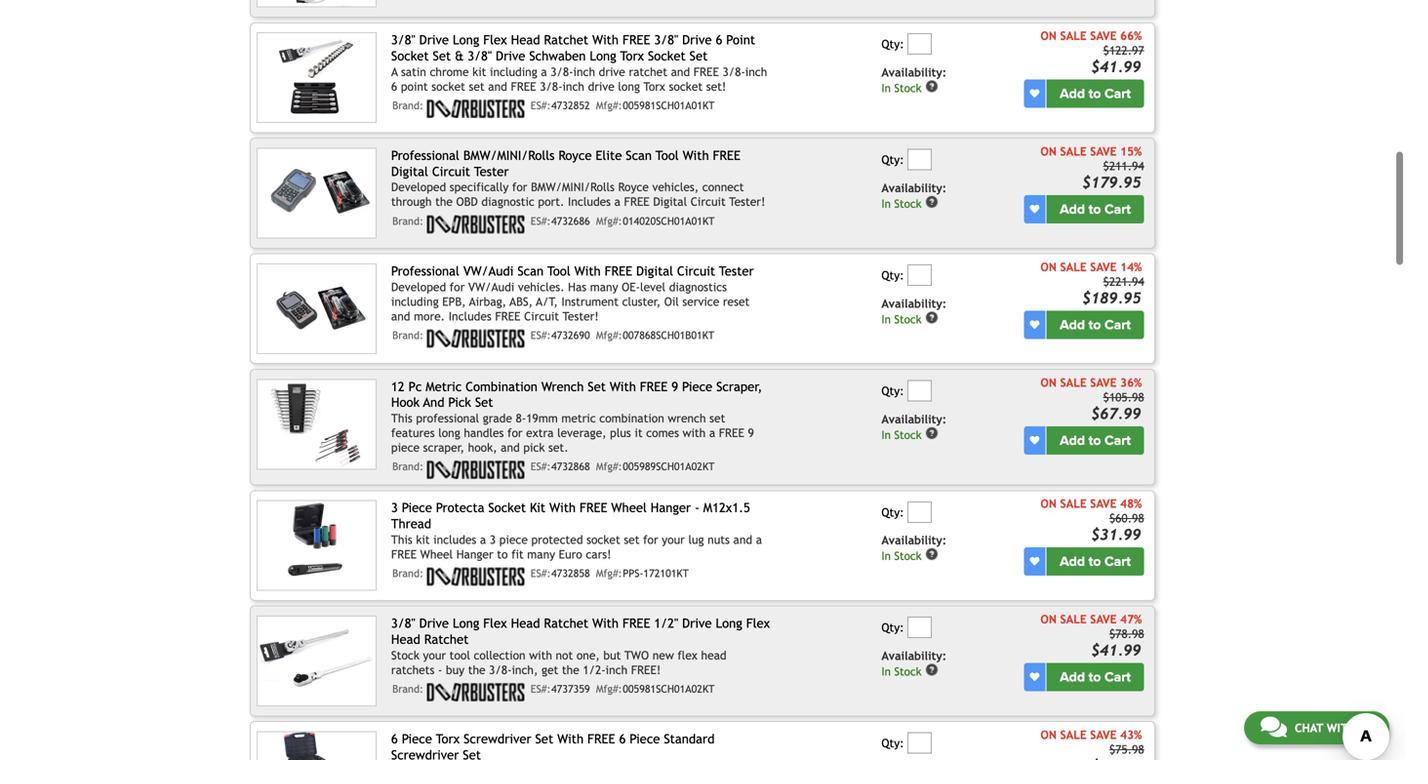 Task type: locate. For each thing, give the bounding box(es) containing it.
with inside the "3/8" drive long flex head ratchet with free 1/2" drive long flex head ratchet stock your tool collection with not one, but two new flex head ratchets - buy the 3/8-inch, get the 1/2-inch free!"
[[529, 648, 552, 662]]

mfg#: right "4732686"
[[596, 215, 622, 227]]

drive
[[599, 65, 625, 78], [588, 79, 615, 93]]

sale inside on sale save 15% $211.94 $179.95
[[1060, 144, 1087, 158]]

buy
[[446, 663, 465, 677]]

mfg#: right 4732852
[[596, 99, 622, 112]]

digital down vehicles, on the left top of the page
[[653, 195, 687, 209]]

cart for 12 pc metric combination wrench set with free 9 piece scraper, hook and pick set
[[1105, 432, 1131, 449]]

on inside on sale save 15% $211.94 $179.95
[[1041, 144, 1057, 158]]

save inside on sale save 48% $60.98 $31.99
[[1090, 497, 1117, 510]]

1 mfg#: from the top
[[596, 99, 622, 112]]

$75.98
[[1109, 743, 1144, 756]]

tester up reset
[[719, 263, 754, 279]]

sale
[[1060, 29, 1087, 43], [1060, 144, 1087, 158], [1060, 260, 1087, 274], [1060, 376, 1087, 389], [1060, 497, 1087, 510], [1060, 612, 1087, 626], [1060, 728, 1087, 742]]

1 qty: from the top
[[882, 37, 904, 51]]

pick
[[448, 395, 471, 410]]

3 add to cart from the top
[[1060, 317, 1131, 333]]

6 on from the top
[[1041, 612, 1057, 626]]

2 add to cart from the top
[[1060, 201, 1131, 218]]

0 vertical spatial screwdriver
[[464, 731, 531, 747]]

0 vertical spatial -
[[695, 500, 700, 515]]

question sign image
[[925, 80, 939, 93], [925, 195, 939, 209], [925, 311, 939, 324], [925, 426, 939, 440]]

socket up satin
[[391, 48, 429, 63]]

metric
[[426, 379, 462, 394]]

add down on sale save 66% $122.97 $41.99
[[1060, 86, 1085, 102]]

two
[[624, 648, 649, 662]]

0 vertical spatial royce
[[559, 148, 592, 163]]

doorbusters - corporate logo image for set
[[427, 99, 525, 118]]

head
[[701, 648, 727, 662]]

on inside on sale save 48% $60.98 $31.99
[[1041, 497, 1057, 510]]

includes down epb,
[[449, 309, 492, 323]]

ratchet
[[544, 32, 589, 47], [544, 616, 589, 631], [424, 632, 469, 647]]

0 vertical spatial scan
[[626, 148, 652, 163]]

on left 66%
[[1041, 29, 1057, 43]]

with left "us"
[[1327, 721, 1356, 735]]

more.
[[414, 309, 445, 323]]

add to cart down $189.95
[[1060, 317, 1131, 333]]

ratchet up tool on the bottom left of page
[[424, 632, 469, 647]]

7 qty: from the top
[[882, 736, 904, 750]]

doorbusters - corporate logo image for has
[[427, 329, 525, 348]]

1 vertical spatial $41.99
[[1091, 642, 1141, 659]]

0 vertical spatial $41.99
[[1091, 58, 1141, 76]]

in
[[882, 82, 891, 95], [882, 197, 891, 210], [882, 313, 891, 326], [882, 428, 891, 442], [882, 550, 891, 563], [882, 665, 891, 678]]

1 horizontal spatial with
[[592, 616, 619, 631]]

5 save from the top
[[1090, 497, 1117, 510]]

2 add to wish list image from the top
[[1030, 320, 1040, 330]]

save for professional vw/audi scan tool with free digital circuit tester
[[1090, 260, 1117, 274]]

sale inside on sale save 47% $78.98 $41.99
[[1060, 612, 1087, 626]]

3 piece protecta socket kit with free wheel hanger - m12x1.5 thread link
[[391, 500, 750, 531]]

add for 12 pc metric combination wrench set with free 9 piece scraper, hook and pick set
[[1060, 432, 1085, 449]]

1 vertical spatial add to wish list image
[[1030, 320, 1040, 330]]

this
[[391, 411, 413, 425], [391, 533, 413, 546]]

circuit up specifically
[[432, 164, 470, 179]]

2 sale from the top
[[1060, 144, 1087, 158]]

0 vertical spatial wheel
[[611, 500, 647, 515]]

4 es#: from the top
[[531, 461, 551, 473]]

on sale save 47% $78.98 $41.99
[[1041, 612, 1144, 659]]

stock for 12 pc metric combination wrench set with free 9 piece scraper, hook and pick set
[[894, 428, 922, 442]]

1 question sign image from the top
[[925, 80, 939, 93]]

on inside on sale save 14% $221.94 $189.95
[[1041, 260, 1057, 274]]

3 save from the top
[[1090, 260, 1117, 274]]

doorbusters - corporate logo image
[[427, 99, 525, 118], [427, 215, 525, 233], [427, 329, 525, 348], [427, 461, 525, 479], [427, 567, 525, 586], [427, 683, 525, 701]]

for
[[512, 180, 527, 194], [450, 280, 465, 294], [507, 426, 523, 440], [643, 533, 658, 546]]

3/8"
[[391, 32, 415, 47], [654, 32, 678, 47], [468, 48, 492, 63], [391, 616, 415, 631]]

a inside the professional bmw/mini/rolls royce elite scan tool with free digital circuit tester developed specifically for bmw/mini/rolls royce vehicles, connect through the obd diagnostic port. includes a free digital circuit tester!
[[614, 195, 621, 209]]

0 horizontal spatial including
[[391, 295, 439, 308]]

$41.99
[[1091, 58, 1141, 76], [1091, 642, 1141, 659]]

15%
[[1120, 144, 1142, 158]]

wrench
[[541, 379, 584, 394]]

brand: down more.
[[392, 329, 423, 341]]

es#: 4732686 mfg#: 014020sch01a01kt
[[531, 215, 715, 227]]

0 vertical spatial your
[[662, 533, 685, 546]]

add for 3 piece protecta socket kit with free wheel hanger - m12x1.5 thread
[[1060, 554, 1085, 570]]

1 this from the top
[[391, 411, 413, 425]]

many up 'instrument'
[[590, 280, 618, 294]]

36%
[[1120, 376, 1142, 389]]

1 horizontal spatial hanger
[[651, 500, 691, 515]]

socket up ratchet
[[648, 48, 686, 63]]

1 vertical spatial 9
[[748, 426, 754, 440]]

wheel
[[611, 500, 647, 515], [420, 547, 453, 561]]

$211.94
[[1103, 159, 1144, 173]]

chat
[[1295, 721, 1323, 735]]

0 horizontal spatial the
[[435, 195, 453, 209]]

a
[[541, 65, 547, 78], [614, 195, 621, 209], [709, 426, 715, 440], [480, 533, 486, 546], [756, 533, 762, 546]]

4 mfg#: from the top
[[596, 461, 622, 473]]

6 availability: from the top
[[882, 649, 947, 663]]

socket down chrome
[[432, 79, 465, 93]]

6 brand: from the top
[[392, 683, 423, 695]]

1 vertical spatial with
[[557, 731, 584, 747]]

- inside the "3/8" drive long flex head ratchet with free 1/2" drive long flex head ratchet stock your tool collection with not one, but two new flex head ratchets - buy the 3/8-inch, get the 1/2-inch free!"
[[438, 663, 442, 677]]

save inside on sale save 36% $105.98 $67.99
[[1090, 376, 1117, 389]]

1 horizontal spatial the
[[468, 663, 486, 677]]

set down chrome
[[469, 79, 485, 93]]

4 in from the top
[[882, 428, 891, 442]]

with down 4737359
[[557, 731, 584, 747]]

1 vertical spatial -
[[438, 663, 442, 677]]

4 availability: from the top
[[882, 412, 947, 426]]

4 doorbusters - corporate logo image from the top
[[427, 461, 525, 479]]

5 add to cart from the top
[[1060, 554, 1131, 570]]

mfg#: down 1/2-
[[596, 683, 622, 695]]

piece inside 12 pc metric combination wrench set with free 9 piece scraper, hook and pick set this professional grade 8-19mm metric combination wrench set features long handles for extra leverage, plus it comes with a free 9 piece scraper, hook, and pick set.
[[682, 379, 713, 394]]

0 vertical spatial this
[[391, 411, 413, 425]]

1 vertical spatial includes
[[449, 309, 492, 323]]

1 horizontal spatial long
[[618, 79, 640, 93]]

1 question sign image from the top
[[925, 548, 939, 561]]

0 horizontal spatial long
[[438, 426, 460, 440]]

add to wish list image
[[1030, 205, 1040, 214], [1030, 436, 1040, 445], [1030, 557, 1040, 567], [1030, 672, 1040, 682]]

developed up through
[[391, 180, 446, 194]]

brand: down through
[[392, 215, 423, 227]]

1 vertical spatial tester
[[719, 263, 754, 279]]

elite
[[596, 148, 622, 163]]

reset
[[723, 295, 750, 308]]

and right ratchet
[[671, 65, 690, 78]]

4732686
[[551, 215, 590, 227]]

add for 3/8" drive long flex head ratchet with free 3/8" drive 6 point socket set & 3/8" drive schwaben long torx socket set
[[1060, 86, 1085, 102]]

3 availability: from the top
[[882, 297, 947, 310]]

5 cart from the top
[[1105, 554, 1131, 570]]

1 availability: in stock from the top
[[882, 66, 947, 95]]

free down scraper, on the right
[[719, 426, 744, 440]]

4732858
[[551, 567, 590, 580]]

0 vertical spatial tester!
[[729, 195, 765, 209]]

0 horizontal spatial piece
[[391, 441, 420, 454]]

2 save from the top
[[1090, 144, 1117, 158]]

tool
[[656, 148, 679, 163], [547, 263, 571, 279]]

$41.99 inside on sale save 66% $122.97 $41.99
[[1091, 58, 1141, 76]]

1 availability: from the top
[[882, 66, 947, 79]]

007868sch01b01kt
[[623, 329, 715, 341]]

0 horizontal spatial kit
[[416, 533, 430, 546]]

1 vertical spatial ratchet
[[544, 616, 589, 631]]

mfg#: right 4732690 at left top
[[596, 329, 622, 341]]

3 add from the top
[[1060, 317, 1085, 333]]

free up connect on the top of page
[[713, 148, 741, 163]]

with up es#: 4732852 mfg#: 005981sch01a01kt
[[592, 32, 619, 47]]

add down on sale save 48% $60.98 $31.99
[[1060, 554, 1085, 570]]

wrench
[[668, 411, 706, 425]]

7 save from the top
[[1090, 728, 1117, 742]]

satin
[[401, 65, 426, 78]]

2 horizontal spatial the
[[562, 663, 579, 677]]

piece
[[391, 441, 420, 454], [499, 533, 528, 546]]

4 brand: from the top
[[392, 461, 423, 473]]

0 vertical spatial ratchet
[[544, 32, 589, 47]]

0 vertical spatial piece
[[391, 441, 420, 454]]

4 add to cart from the top
[[1060, 432, 1131, 449]]

1 $41.99 from the top
[[1091, 58, 1141, 76]]

2 professional from the top
[[391, 263, 460, 279]]

scan right elite on the top of page
[[626, 148, 652, 163]]

sale up $179.95
[[1060, 144, 1087, 158]]

mfg#: for diagnostic
[[596, 215, 622, 227]]

3 brand: from the top
[[392, 329, 423, 341]]

add to wish list image
[[1030, 89, 1040, 99], [1030, 320, 1040, 330]]

scan
[[626, 148, 652, 163], [518, 263, 544, 279]]

on sale save 15% $211.94 $179.95
[[1041, 144, 1144, 191]]

developed
[[391, 180, 446, 194], [391, 280, 446, 294]]

005981sch01a01kt
[[623, 99, 715, 112]]

many inside 3 piece protecta socket kit with free wheel hanger - m12x1.5 thread this kit includes a 3 piece protected socket set for your lug nuts and a free wheel hanger to fit many euro cars!
[[527, 547, 555, 561]]

0 vertical spatial professional
[[391, 148, 460, 163]]

1 horizontal spatial -
[[695, 500, 700, 515]]

0 horizontal spatial socket
[[391, 48, 429, 63]]

flex inside 3/8" drive long flex head ratchet with free 3/8" drive 6 point socket set & 3/8" drive schwaben long torx socket set a satin chrome kit including a 3/8-inch drive ratchet and free 3/8-inch 6 point socket set and free 3/8-inch drive long torx socket set!
[[483, 32, 507, 47]]

1 horizontal spatial many
[[590, 280, 618, 294]]

4 availability: in stock from the top
[[882, 412, 947, 442]]

3/8- up set!
[[723, 65, 745, 78]]

2 es#: from the top
[[531, 215, 551, 227]]

1 horizontal spatial including
[[490, 65, 537, 78]]

add down on sale save 14% $221.94 $189.95
[[1060, 317, 1085, 333]]

professional up epb,
[[391, 263, 460, 279]]

to for professional vw/audi scan tool with free digital circuit tester
[[1089, 317, 1101, 333]]

on sale save 48% $60.98 $31.99
[[1041, 497, 1144, 544]]

fit
[[511, 547, 524, 561]]

free down thread
[[391, 547, 417, 561]]

2 vertical spatial head
[[391, 632, 420, 647]]

long inside 3/8" drive long flex head ratchet with free 3/8" drive 6 point socket set & 3/8" drive schwaben long torx socket set a satin chrome kit including a 3/8-inch drive ratchet and free 3/8-inch 6 point socket set and free 3/8-inch drive long torx socket set!
[[618, 79, 640, 93]]

doorbusters - corporate logo image for pick
[[427, 461, 525, 479]]

combination
[[466, 379, 538, 394]]

4 on from the top
[[1041, 376, 1057, 389]]

5 mfg#: from the top
[[596, 567, 622, 580]]

euro
[[559, 547, 582, 561]]

instrument
[[562, 295, 619, 308]]

2 doorbusters - corporate logo image from the top
[[427, 215, 525, 233]]

0 horizontal spatial your
[[423, 648, 446, 662]]

add to wish list image for $179.95
[[1030, 205, 1040, 214]]

and inside professional vw/audi scan tool with free digital circuit tester developed for vw/audi vehicles. has many oe-level diagnostics including epb, airbag, abs, a/t, instrument cluster, oil service reset and more. includes free circuit tester!
[[391, 309, 410, 323]]

2 mfg#: from the top
[[596, 215, 622, 227]]

66%
[[1120, 29, 1142, 43]]

3 cart from the top
[[1105, 317, 1131, 333]]

1 developed from the top
[[391, 180, 446, 194]]

to for 3/8" drive long flex head ratchet with free 3/8" drive 6 point socket set & 3/8" drive schwaben long torx socket set
[[1089, 86, 1101, 102]]

availability: in stock for 12 pc metric combination wrench set with free 9 piece scraper, hook and pick set
[[882, 412, 947, 442]]

on for professional bmw/mini/rolls royce elite scan tool with free digital circuit tester
[[1041, 144, 1057, 158]]

es#4732690 - 007868sch01b01kt - professional vw/audi scan tool with free digital circuit tester - developed for vw/audi vehicles. has many oe-level diagnostics including epb, airbag, abs, a/t, instrument cluster, oil service reset and more. includes free circuit tester! - doorbusters - audi volkswagen image
[[257, 263, 377, 354]]

1 es#: from the top
[[531, 99, 551, 112]]

005981sch01a02kt
[[623, 683, 715, 695]]

0 vertical spatial with
[[592, 616, 619, 631]]

to down $189.95
[[1089, 317, 1101, 333]]

es#: for socket
[[531, 567, 551, 580]]

lug
[[688, 533, 704, 546]]

None text field
[[908, 33, 932, 55], [908, 265, 932, 286], [908, 380, 932, 402], [908, 617, 932, 638], [908, 33, 932, 55], [908, 265, 932, 286], [908, 380, 932, 402], [908, 617, 932, 638]]

save up $105.98
[[1090, 376, 1117, 389]]

3 availability: in stock from the top
[[882, 297, 947, 326]]

2 horizontal spatial set
[[710, 411, 725, 425]]

drive left the point at the right of the page
[[682, 32, 712, 47]]

sale inside on sale save 66% $122.97 $41.99
[[1060, 29, 1087, 43]]

6 add to cart button from the top
[[1047, 663, 1144, 692]]

torx inside 6 piece torx screwdriver set with free 6 piece standard screwdriver set
[[436, 731, 460, 747]]

47%
[[1120, 612, 1142, 626]]

new
[[653, 648, 674, 662]]

add to cart button for professional vw/audi scan tool with free digital circuit tester
[[1047, 311, 1144, 339]]

sale inside on sale save 36% $105.98 $67.99
[[1060, 376, 1087, 389]]

set up chrome
[[433, 48, 451, 63]]

drive up chrome
[[419, 32, 449, 47]]

$189.95
[[1082, 289, 1141, 307]]

kit down thread
[[416, 533, 430, 546]]

es#: left 4732690 at left top
[[531, 329, 551, 341]]

set up pps-
[[624, 533, 640, 546]]

1 vertical spatial tool
[[547, 263, 571, 279]]

1 vertical spatial head
[[511, 616, 540, 631]]

6 down es#: 4737359 mfg#: 005981sch01a02kt
[[619, 731, 626, 747]]

2 qty: from the top
[[882, 153, 904, 167]]

0 vertical spatial tester
[[474, 164, 509, 179]]

0 horizontal spatial tool
[[547, 263, 571, 279]]

3 sale from the top
[[1060, 260, 1087, 274]]

on left 15%
[[1041, 144, 1057, 158]]

add to cart
[[1060, 86, 1131, 102], [1060, 201, 1131, 218], [1060, 317, 1131, 333], [1060, 432, 1131, 449], [1060, 554, 1131, 570], [1060, 669, 1131, 686]]

and inside 12 pc metric combination wrench set with free 9 piece scraper, hook and pick set this professional grade 8-19mm metric combination wrench set features long handles for extra leverage, plus it comes with a free 9 piece scraper, hook, and pick set.
[[501, 441, 520, 454]]

es#4736939 - sd-t6pcs01kt - 6 piece torx screwdriver set with free 6 piece standard screwdriver set - buy a torx screwdriver set and get a free standard screwdriver set to fill your toolbox with slotted, phillips, and and torx screwdrivers! - doorbusters - audi bmw volkswagen mercedes benz mini porsche image
[[257, 731, 377, 760]]

5 add to cart button from the top
[[1047, 548, 1144, 576]]

for up 172101kt at the left
[[643, 533, 658, 546]]

cart for 3/8" drive long flex head ratchet with free 3/8" drive 6 point socket set & 3/8" drive schwaben long torx socket set
[[1105, 86, 1131, 102]]

cart down the $67.99
[[1105, 432, 1131, 449]]

digital inside professional vw/audi scan tool with free digital circuit tester developed for vw/audi vehicles. has many oe-level diagnostics including epb, airbag, abs, a/t, instrument cluster, oil service reset and more. includes free circuit tester!
[[636, 263, 673, 279]]

long inside 12 pc metric combination wrench set with free 9 piece scraper, hook and pick set this professional grade 8-19mm metric combination wrench set features long handles for extra leverage, plus it comes with a free 9 piece scraper, hook, and pick set.
[[438, 426, 460, 440]]

1 horizontal spatial 3
[[490, 533, 496, 546]]

1 horizontal spatial piece
[[499, 533, 528, 546]]

stock for 3/8" drive long flex head ratchet with free 3/8" drive 6 point socket set & 3/8" drive schwaben long torx socket set
[[894, 82, 922, 95]]

1 vertical spatial screwdriver
[[391, 747, 459, 760]]

and right "nuts"
[[733, 533, 752, 546]]

1 vertical spatial royce
[[618, 180, 649, 194]]

6 availability: in stock from the top
[[882, 649, 947, 678]]

screwdriver down ratchets
[[391, 747, 459, 760]]

set down buy
[[463, 747, 481, 760]]

save inside on sale save 14% $221.94 $189.95
[[1090, 260, 1117, 274]]

es#: left 4732852
[[531, 99, 551, 112]]

5 doorbusters - corporate logo image from the top
[[427, 567, 525, 586]]

sale for 3/8" drive long flex head ratchet with free 3/8" drive 6 point socket set & 3/8" drive schwaben long torx socket set
[[1060, 29, 1087, 43]]

doorbusters - corporate logo image down 'obd'
[[427, 215, 525, 233]]

3 add to cart button from the top
[[1047, 311, 1144, 339]]

collection
[[474, 648, 526, 662]]

with up has
[[574, 263, 601, 279]]

has
[[568, 280, 587, 294]]

5 add from the top
[[1060, 554, 1085, 570]]

3 mfg#: from the top
[[596, 329, 622, 341]]

0 vertical spatial add to wish list image
[[1030, 89, 1040, 99]]

1 vertical spatial tester!
[[563, 309, 599, 323]]

0 horizontal spatial tester
[[474, 164, 509, 179]]

brand: for 3 piece protecta socket kit with free wheel hanger - m12x1.5 thread
[[392, 567, 423, 580]]

2 vertical spatial digital
[[636, 263, 673, 279]]

0 vertical spatial set
[[469, 79, 485, 93]]

wheel down includes
[[420, 547, 453, 561]]

4 cart from the top
[[1105, 432, 1131, 449]]

es#: 4732858 mfg#: pps-172101kt
[[531, 567, 689, 580]]

0 horizontal spatial set
[[469, 79, 485, 93]]

4 sale from the top
[[1060, 376, 1087, 389]]

4 question sign image from the top
[[925, 426, 939, 440]]

2 availability: in stock from the top
[[882, 181, 947, 210]]

to for professional bmw/mini/rolls royce elite scan tool with free digital circuit tester
[[1089, 201, 1101, 218]]

sale for 3 piece protecta socket kit with free wheel hanger - m12x1.5 thread
[[1060, 497, 1087, 510]]

brand: down ratchets
[[392, 683, 423, 695]]

brand: for professional vw/audi scan tool with free digital circuit tester
[[392, 329, 423, 341]]

to down the $67.99
[[1089, 432, 1101, 449]]

3 qty: from the top
[[882, 268, 904, 282]]

2 on from the top
[[1041, 144, 1057, 158]]

piece left 'standard'
[[630, 731, 660, 747]]

es#: for not
[[531, 683, 551, 695]]

3 on from the top
[[1041, 260, 1057, 274]]

2 add to wish list image from the top
[[1030, 436, 1040, 445]]

add to wish list image for $67.99
[[1030, 436, 1040, 445]]

3 add to wish list image from the top
[[1030, 557, 1040, 567]]

mfg#: for for
[[596, 567, 622, 580]]

tester!
[[729, 195, 765, 209], [563, 309, 599, 323]]

availability: in stock for 3 piece protecta socket kit with free wheel hanger - m12x1.5 thread
[[882, 533, 947, 563]]

flex
[[678, 648, 698, 662]]

3 es#: from the top
[[531, 329, 551, 341]]

brand: for professional bmw/mini/rolls royce elite scan tool with free digital circuit tester
[[392, 215, 423, 227]]

availability:
[[882, 66, 947, 79], [882, 181, 947, 195], [882, 297, 947, 310], [882, 412, 947, 426], [882, 533, 947, 547], [882, 649, 947, 663]]

1 add from the top
[[1060, 86, 1085, 102]]

with up vehicles, on the left top of the page
[[683, 148, 709, 163]]

socket up 005981sch01a01kt
[[669, 79, 703, 93]]

sale up $189.95
[[1060, 260, 1087, 274]]

developed inside the professional bmw/mini/rolls royce elite scan tool with free digital circuit tester developed specifically for bmw/mini/rolls royce vehicles, connect through the obd diagnostic port. includes a free digital circuit tester!
[[391, 180, 446, 194]]

socket inside 3 piece protecta socket kit with free wheel hanger - m12x1.5 thread this kit includes a 3 piece protected socket set for your lug nuts and a free wheel hanger to fit many euro cars!
[[587, 533, 620, 546]]

2 in from the top
[[882, 197, 891, 210]]

for down 8-
[[507, 426, 523, 440]]

inch down but
[[606, 663, 628, 677]]

0 vertical spatial developed
[[391, 180, 446, 194]]

2 $41.99 from the top
[[1091, 642, 1141, 659]]

on sale save 66% $122.97 $41.99
[[1041, 29, 1144, 76]]

save up $60.98
[[1090, 497, 1117, 510]]

0 vertical spatial 9
[[672, 379, 678, 394]]

bmw/mini/rolls up specifically
[[463, 148, 555, 163]]

grade
[[483, 411, 512, 425]]

1 vertical spatial your
[[423, 648, 446, 662]]

sale for 12 pc metric combination wrench set with free 9 piece scraper, hook and pick set
[[1060, 376, 1087, 389]]

to inside 3 piece protecta socket kit with free wheel hanger - m12x1.5 thread this kit includes a 3 piece protected socket set for your lug nuts and a free wheel hanger to fit many euro cars!
[[497, 547, 508, 561]]

set inside 3/8" drive long flex head ratchet with free 3/8" drive 6 point socket set & 3/8" drive schwaben long torx socket set a satin chrome kit including a 3/8-inch drive ratchet and free 3/8-inch 6 point socket set and free 3/8-inch drive long torx socket set!
[[469, 79, 485, 93]]

add to cart button for 3/8" drive long flex head ratchet with free 3/8" drive 6 point socket set & 3/8" drive schwaben long torx socket set
[[1047, 80, 1144, 108]]

5 brand: from the top
[[392, 567, 423, 580]]

3/8" drive long flex head ratchet with free 3/8" drive 6 point socket set & 3/8" drive schwaben long torx socket set link
[[391, 32, 755, 63]]

connect
[[702, 180, 744, 194]]

qty: for professional vw/audi scan tool with free digital circuit tester
[[882, 268, 904, 282]]

with
[[592, 616, 619, 631], [557, 731, 584, 747]]

6 in from the top
[[882, 665, 891, 678]]

5 on from the top
[[1041, 497, 1057, 510]]

5 es#: from the top
[[531, 567, 551, 580]]

add to cart for professional bmw/mini/rolls royce elite scan tool with free digital circuit tester
[[1060, 201, 1131, 218]]

mfg#: for but
[[596, 683, 622, 695]]

2 question sign image from the top
[[925, 195, 939, 209]]

save inside on sale save 15% $211.94 $179.95
[[1090, 144, 1117, 158]]

in for professional vw/audi scan tool with free digital circuit tester
[[882, 313, 891, 326]]

6 add from the top
[[1060, 669, 1085, 686]]

on inside on sale save 66% $122.97 $41.99
[[1041, 29, 1057, 43]]

comes
[[646, 426, 679, 440]]

cart for professional vw/audi scan tool with free digital circuit tester
[[1105, 317, 1131, 333]]

the down not
[[562, 663, 579, 677]]

free down es#: 4737359 mfg#: 005981sch01a02kt
[[588, 731, 615, 747]]

kit inside 3 piece protecta socket kit with free wheel hanger - m12x1.5 thread this kit includes a 3 piece protected socket set for your lug nuts and a free wheel hanger to fit many euro cars!
[[416, 533, 430, 546]]

free up combination
[[640, 379, 668, 394]]

standard
[[664, 731, 715, 747]]

6 mfg#: from the top
[[596, 683, 622, 695]]

1 horizontal spatial 9
[[748, 426, 754, 440]]

1 horizontal spatial socket
[[488, 500, 526, 515]]

on inside 'on sale save 43% $75.98'
[[1041, 728, 1057, 742]]

2 cart from the top
[[1105, 201, 1131, 218]]

3 right includes
[[490, 533, 496, 546]]

on inside on sale save 47% $78.98 $41.99
[[1041, 612, 1057, 626]]

&
[[455, 48, 464, 63]]

0 vertical spatial question sign image
[[925, 548, 939, 561]]

set right wrench
[[588, 379, 606, 394]]

es#4732868 - 005989sch01a02kt - 12 pc metric combination wrench set with free 9 piece scraper, hook and pick set - this professional grade 8-19mm metric combination wrench set features long handles for extra leverage, plus it comes with a free 9 piece scraper, hook, and pick set. - doorbusters - audi bmw volkswagen mercedes benz mini porsche image
[[257, 379, 377, 470]]

piece down "features"
[[391, 441, 420, 454]]

add to cart down $31.99
[[1060, 554, 1131, 570]]

1 horizontal spatial tester!
[[729, 195, 765, 209]]

1 doorbusters - corporate logo image from the top
[[427, 99, 525, 118]]

1 in from the top
[[882, 82, 891, 95]]

torx up ratchet
[[620, 48, 644, 63]]

3 doorbusters - corporate logo image from the top
[[427, 329, 525, 348]]

on left 14%
[[1041, 260, 1057, 274]]

2 add from the top
[[1060, 201, 1085, 218]]

socket
[[432, 79, 465, 93], [669, 79, 703, 93], [587, 533, 620, 546]]

1 vertical spatial wheel
[[420, 547, 453, 561]]

add to wish list image for $41.99
[[1030, 89, 1040, 99]]

1 horizontal spatial tool
[[656, 148, 679, 163]]

$31.99
[[1091, 526, 1141, 544]]

4 add from the top
[[1060, 432, 1085, 449]]

add to wish list image for $31.99
[[1030, 557, 1040, 567]]

sale inside on sale save 14% $221.94 $189.95
[[1060, 260, 1087, 274]]

mfg#: for combination
[[596, 461, 622, 473]]

19mm
[[526, 411, 558, 425]]

set!
[[706, 79, 726, 93]]

comments image
[[1261, 715, 1287, 739]]

tool up "vehicles."
[[547, 263, 571, 279]]

cart for 3 piece protecta socket kit with free wheel hanger - m12x1.5 thread
[[1105, 554, 1131, 570]]

0 vertical spatial vw/audi
[[463, 263, 514, 279]]

0 vertical spatial includes
[[568, 195, 611, 209]]

to
[[1089, 86, 1101, 102], [1089, 201, 1101, 218], [1089, 317, 1101, 333], [1089, 432, 1101, 449], [497, 547, 508, 561], [1089, 554, 1101, 570], [1089, 669, 1101, 686]]

$41.99 inside on sale save 47% $78.98 $41.99
[[1091, 642, 1141, 659]]

cart down '$78.98'
[[1105, 669, 1131, 686]]

professional for $189.95
[[391, 263, 460, 279]]

1 vertical spatial including
[[391, 295, 439, 308]]

0 vertical spatial hanger
[[651, 500, 691, 515]]

1 horizontal spatial your
[[662, 533, 685, 546]]

0 horizontal spatial -
[[438, 663, 442, 677]]

None text field
[[908, 149, 932, 170], [908, 501, 932, 523], [908, 732, 932, 754], [908, 149, 932, 170], [908, 501, 932, 523], [908, 732, 932, 754]]

1 vertical spatial set
[[710, 411, 725, 425]]

stock for professional vw/audi scan tool with free digital circuit tester
[[894, 313, 922, 326]]

0 vertical spatial torx
[[620, 48, 644, 63]]

1 add to cart from the top
[[1060, 86, 1131, 102]]

save inside on sale save 47% $78.98 $41.99
[[1090, 612, 1117, 626]]

professional inside the professional bmw/mini/rolls royce elite scan tool with free digital circuit tester developed specifically for bmw/mini/rolls royce vehicles, connect through the obd diagnostic port. includes a free digital circuit tester!
[[391, 148, 460, 163]]

set
[[433, 48, 451, 63], [690, 48, 708, 63], [588, 379, 606, 394], [475, 395, 493, 410], [535, 731, 553, 747], [463, 747, 481, 760]]

3/8-
[[551, 65, 573, 78], [723, 65, 745, 78], [540, 79, 563, 93], [489, 663, 512, 677]]

1 brand: from the top
[[392, 99, 423, 112]]

- left buy
[[438, 663, 442, 677]]

1 vertical spatial drive
[[588, 79, 615, 93]]

1 vertical spatial long
[[438, 426, 460, 440]]

1 horizontal spatial socket
[[587, 533, 620, 546]]

es#: for 19mm
[[531, 461, 551, 473]]

4 add to cart button from the top
[[1047, 426, 1144, 455]]

1 horizontal spatial scan
[[626, 148, 652, 163]]

12
[[391, 379, 405, 394]]

on for professional vw/audi scan tool with free digital circuit tester
[[1041, 260, 1057, 274]]

6 sale from the top
[[1060, 612, 1087, 626]]

1 vertical spatial many
[[527, 547, 555, 561]]

royce up es#: 4732686 mfg#: 014020sch01a01kt
[[618, 180, 649, 194]]

4 qty: from the top
[[882, 384, 904, 398]]

0 horizontal spatial socket
[[432, 79, 465, 93]]

1 sale from the top
[[1060, 29, 1087, 43]]

and left more.
[[391, 309, 410, 323]]

including inside professional vw/audi scan tool with free digital circuit tester developed for vw/audi vehicles. has many oe-level diagnostics including epb, airbag, abs, a/t, instrument cluster, oil service reset and more. includes free circuit tester!
[[391, 295, 439, 308]]

2 add to cart button from the top
[[1047, 195, 1144, 224]]

6 qty: from the top
[[882, 621, 904, 634]]

save inside on sale save 66% $122.97 $41.99
[[1090, 29, 1117, 43]]

1 vertical spatial professional
[[391, 263, 460, 279]]

3/8- down collection
[[489, 663, 512, 677]]

0 vertical spatial long
[[618, 79, 640, 93]]

0 horizontal spatial many
[[527, 547, 555, 561]]

0 vertical spatial head
[[511, 32, 540, 47]]

developed up more.
[[391, 280, 446, 294]]

qty: for 3 piece protecta socket kit with free wheel hanger - m12x1.5 thread
[[882, 505, 904, 519]]

professional
[[391, 148, 460, 163], [391, 263, 460, 279]]

2 brand: from the top
[[392, 215, 423, 227]]

0 horizontal spatial includes
[[449, 309, 492, 323]]

3/8" right the &
[[468, 48, 492, 63]]

brand: for 3/8" drive long flex head ratchet with free 3/8" drive 6 point socket set & 3/8" drive schwaben long torx socket set
[[392, 99, 423, 112]]

the right buy
[[468, 663, 486, 677]]

with inside 3 piece protecta socket kit with free wheel hanger - m12x1.5 thread this kit includes a 3 piece protected socket set for your lug nuts and a free wheel hanger to fit many euro cars!
[[549, 500, 576, 515]]

ratchet for with
[[544, 616, 589, 631]]

on inside on sale save 36% $105.98 $67.99
[[1041, 376, 1057, 389]]

includes
[[433, 533, 477, 546]]

2 vertical spatial set
[[624, 533, 640, 546]]

sale inside 'on sale save 43% $75.98'
[[1060, 728, 1087, 742]]

6 cart from the top
[[1105, 669, 1131, 686]]

qty: for professional bmw/mini/rolls royce elite scan tool with free digital circuit tester
[[882, 153, 904, 167]]

2 vertical spatial ratchet
[[424, 632, 469, 647]]

doorbusters - corporate logo image for ratchet
[[427, 683, 525, 701]]

professional inside professional vw/audi scan tool with free digital circuit tester developed for vw/audi vehicles. has many oe-level diagnostics including epb, airbag, abs, a/t, instrument cluster, oil service reset and more. includes free circuit tester!
[[391, 263, 460, 279]]

7 sale from the top
[[1060, 728, 1087, 742]]

sale left 47% at the right bottom of page
[[1060, 612, 1087, 626]]

2 availability: from the top
[[882, 181, 947, 195]]

question sign image
[[925, 548, 939, 561], [925, 663, 939, 677]]

1 horizontal spatial screwdriver
[[464, 731, 531, 747]]

set.
[[548, 441, 569, 454]]

add for professional vw/audi scan tool with free digital circuit tester
[[1060, 317, 1085, 333]]

0 horizontal spatial wheel
[[420, 547, 453, 561]]

save for 3 piece protecta socket kit with free wheel hanger - m12x1.5 thread
[[1090, 497, 1117, 510]]

add down on sale save 47% $78.98 $41.99 in the right of the page
[[1060, 669, 1085, 686]]

0 vertical spatial kit
[[472, 65, 486, 78]]

mfg#: for set
[[596, 99, 622, 112]]

0 horizontal spatial scan
[[518, 263, 544, 279]]

with up 'get'
[[529, 648, 552, 662]]

2 question sign image from the top
[[925, 663, 939, 677]]

your inside the "3/8" drive long flex head ratchet with free 1/2" drive long flex head ratchet stock your tool collection with not one, but two new flex head ratchets - buy the 3/8-inch, get the 1/2-inch free!"
[[423, 648, 446, 662]]

add to cart button down on sale save 66% $122.97 $41.99
[[1047, 80, 1144, 108]]

5 availability: in stock from the top
[[882, 533, 947, 563]]

1 add to cart button from the top
[[1047, 80, 1144, 108]]

free inside 6 piece torx screwdriver set with free 6 piece standard screwdriver set
[[588, 731, 615, 747]]

1 save from the top
[[1090, 29, 1117, 43]]

1 horizontal spatial tester
[[719, 263, 754, 279]]

hook
[[391, 395, 420, 410]]

add to wish list image for $41.99
[[1030, 672, 1040, 682]]

es#: 4732852 mfg#: 005981sch01a01kt
[[531, 99, 715, 112]]

royce
[[559, 148, 592, 163], [618, 180, 649, 194]]

6
[[716, 32, 722, 47], [391, 79, 397, 93], [391, 731, 398, 747], [619, 731, 626, 747]]

with down wrench
[[683, 426, 706, 440]]

question sign image for $67.99
[[925, 426, 939, 440]]

availability: for professional bmw/mini/rolls royce elite scan tool with free digital circuit tester
[[882, 181, 947, 195]]

es#: down port.
[[531, 215, 551, 227]]

4 save from the top
[[1090, 376, 1117, 389]]

with inside 6 piece torx screwdriver set with free 6 piece standard screwdriver set
[[557, 731, 584, 747]]

including up more.
[[391, 295, 439, 308]]

1 vertical spatial developed
[[391, 280, 446, 294]]

2 this from the top
[[391, 533, 413, 546]]

ratchet inside 3/8" drive long flex head ratchet with free 3/8" drive 6 point socket set & 3/8" drive schwaben long torx socket set a satin chrome kit including a 3/8-inch drive ratchet and free 3/8-inch 6 point socket set and free 3/8-inch drive long torx socket set!
[[544, 32, 589, 47]]

including
[[490, 65, 537, 78], [391, 295, 439, 308]]

free up oe-
[[605, 263, 632, 279]]

a right includes
[[480, 533, 486, 546]]

screwdriver down the inch,
[[464, 731, 531, 747]]

professional up through
[[391, 148, 460, 163]]

mfg#: for abs,
[[596, 329, 622, 341]]

0 vertical spatial 3
[[391, 500, 398, 515]]

tool inside the professional bmw/mini/rolls royce elite scan tool with free digital circuit tester developed specifically for bmw/mini/rolls royce vehicles, connect through the obd diagnostic port. includes a free digital circuit tester!
[[656, 148, 679, 163]]

1 on from the top
[[1041, 29, 1057, 43]]

save
[[1090, 29, 1117, 43], [1090, 144, 1117, 158], [1090, 260, 1117, 274], [1090, 376, 1117, 389], [1090, 497, 1117, 510], [1090, 612, 1117, 626], [1090, 728, 1117, 742]]

$60.98
[[1109, 511, 1144, 525]]

sale inside on sale save 48% $60.98 $31.99
[[1060, 497, 1087, 510]]

in for professional bmw/mini/rolls royce elite scan tool with free digital circuit tester
[[882, 197, 891, 210]]

6 es#: from the top
[[531, 683, 551, 695]]

add to cart for 3/8" drive long flex head ratchet with free 3/8" drive 6 point socket set & 3/8" drive schwaben long torx socket set
[[1060, 86, 1131, 102]]

5 in from the top
[[882, 550, 891, 563]]

head inside 3/8" drive long flex head ratchet with free 3/8" drive 6 point socket set & 3/8" drive schwaben long torx socket set a satin chrome kit including a 3/8-inch drive ratchet and free 3/8-inch 6 point socket set and free 3/8-inch drive long torx socket set!
[[511, 32, 540, 47]]

1 add to wish list image from the top
[[1030, 205, 1040, 214]]



Task type: vqa. For each thing, say whether or not it's contained in the screenshot.
6th Availability: In Stock from the top of the page
yes



Task type: describe. For each thing, give the bounding box(es) containing it.
the inside the professional bmw/mini/rolls royce elite scan tool with free digital circuit tester developed specifically for bmw/mini/rolls royce vehicles, connect through the obd diagnostic port. includes a free digital circuit tester!
[[435, 195, 453, 209]]

set up set!
[[690, 48, 708, 63]]

tool inside professional vw/audi scan tool with free digital circuit tester developed for vw/audi vehicles. has many oe-level diagnostics including epb, airbag, abs, a/t, instrument cluster, oil service reset and more. includes free circuit tester!
[[547, 263, 571, 279]]

set inside 3 piece protecta socket kit with free wheel hanger - m12x1.5 thread this kit includes a 3 piece protected socket set for your lug nuts and a free wheel hanger to fit many euro cars!
[[624, 533, 640, 546]]

3/8" inside the "3/8" drive long flex head ratchet with free 1/2" drive long flex head ratchet stock your tool collection with not one, but two new flex head ratchets - buy the 3/8-inch, get the 1/2-inch free!"
[[391, 616, 415, 631]]

free up set!
[[694, 65, 719, 78]]

stock inside the "3/8" drive long flex head ratchet with free 1/2" drive long flex head ratchet stock your tool collection with not one, but two new flex head ratchets - buy the 3/8-inch, get the 1/2-inch free!"
[[391, 648, 420, 662]]

$78.98
[[1109, 627, 1144, 641]]

on for 12 pc metric combination wrench set with free 9 piece scraper, hook and pick set
[[1041, 376, 1057, 389]]

thread
[[391, 516, 431, 531]]

includes inside the professional bmw/mini/rolls royce elite scan tool with free digital circuit tester developed specifically for bmw/mini/rolls royce vehicles, connect through the obd diagnostic port. includes a free digital circuit tester!
[[568, 195, 611, 209]]

1 vertical spatial hanger
[[456, 547, 493, 561]]

es#4737359 - 005981sch01a02kt - 3/8" drive long flex head ratchet with free 1/2" drive long flex head ratchet - stock your tool collection with not one, but two new flex head ratchets - buy the 3/8-inch, get the 1/2-inch free! - doorbusters - audi bmw volkswagen mercedes benz mini porsche image
[[257, 616, 377, 707]]

piece inside 3 piece protecta socket kit with free wheel hanger - m12x1.5 thread this kit includes a 3 piece protected socket set for your lug nuts and a free wheel hanger to fit many euro cars!
[[499, 533, 528, 546]]

oe-
[[622, 280, 640, 294]]

doorbusters - corporate logo image for kit
[[427, 567, 525, 586]]

stock for 3/8" drive long flex head ratchet with free 1/2" drive long flex head ratchet
[[894, 665, 922, 678]]

service
[[683, 295, 719, 308]]

with inside the "3/8" drive long flex head ratchet with free 1/2" drive long flex head ratchet stock your tool collection with not one, but two new flex head ratchets - buy the 3/8-inch, get the 1/2-inch free!"
[[592, 616, 619, 631]]

it
[[635, 426, 643, 440]]

in for 3/8" drive long flex head ratchet with free 1/2" drive long flex head ratchet
[[882, 665, 891, 678]]

plus
[[610, 426, 631, 440]]

6 down ratchets
[[391, 731, 398, 747]]

free inside the "3/8" drive long flex head ratchet with free 1/2" drive long flex head ratchet stock your tool collection with not one, but two new flex head ratchets - buy the 3/8-inch, get the 1/2-inch free!"
[[623, 616, 650, 631]]

long right 'schwaben'
[[590, 48, 617, 63]]

chat with us link
[[1244, 711, 1390, 745]]

vehicles,
[[652, 180, 699, 194]]

long up head
[[716, 616, 742, 631]]

qty: for 3/8" drive long flex head ratchet with free 3/8" drive 6 point socket set & 3/8" drive schwaben long torx socket set
[[882, 37, 904, 51]]

this inside 12 pc metric combination wrench set with free 9 piece scraper, hook and pick set this professional grade 8-19mm metric combination wrench set features long handles for extra leverage, plus it comes with a free 9 piece scraper, hook, and pick set.
[[391, 411, 413, 425]]

172101kt
[[644, 567, 689, 580]]

es#4732686 - 014020sch01a01kt - professional bmw/mini/rolls royce elite scan tool with free digital circuit tester - developed specifically for bmw/mini/rolls royce vehicles, connect through the obd diagnostic port. includes a free digital circuit tester! - doorbusters - bmw mini image
[[257, 148, 377, 239]]

port.
[[538, 195, 564, 209]]

socket inside 3 piece protecta socket kit with free wheel hanger - m12x1.5 thread this kit includes a 3 piece protected socket set for your lug nuts and a free wheel hanger to fit many euro cars!
[[488, 500, 526, 515]]

inch inside the "3/8" drive long flex head ratchet with free 1/2" drive long flex head ratchet stock your tool collection with not one, but two new flex head ratchets - buy the 3/8-inch, get the 1/2-inch free!"
[[606, 663, 628, 677]]

chat with us
[[1295, 721, 1373, 735]]

a/t,
[[536, 295, 558, 308]]

cart for professional bmw/mini/rolls royce elite scan tool with free digital circuit tester
[[1105, 201, 1131, 218]]

long up tool on the bottom left of page
[[453, 616, 479, 631]]

schwaben
[[529, 48, 586, 63]]

question sign image for $189.95
[[925, 311, 939, 324]]

3/8" drive long flex head ratchet with free 3/8" drive 6 point socket set & 3/8" drive schwaben long torx socket set a satin chrome kit including a 3/8-inch drive ratchet and free 3/8-inch 6 point socket set and free 3/8-inch drive long torx socket set!
[[391, 32, 767, 93]]

availability: in stock for professional vw/audi scan tool with free digital circuit tester
[[882, 297, 947, 326]]

free up ratchet
[[623, 32, 650, 47]]

save for 3/8" drive long flex head ratchet with free 3/8" drive 6 point socket set & 3/8" drive schwaben long torx socket set
[[1090, 29, 1117, 43]]

availability: in stock for 3/8" drive long flex head ratchet with free 1/2" drive long flex head ratchet
[[882, 649, 947, 678]]

6 left the point at the right of the page
[[716, 32, 722, 47]]

es#4732858 - pps-172101kt - 3 piece protecta socket kit with free wheel hanger - m12x1.5 thread - this kit includes a 3 piece protected socket set for your lug nuts and a free wheel hanger to fit many euro cars! - doorbusters - bmw volkswagen mini image
[[257, 500, 377, 591]]

add for professional bmw/mini/rolls royce elite scan tool with free digital circuit tester
[[1060, 201, 1085, 218]]

extra
[[526, 426, 554, 440]]

and right point
[[488, 79, 507, 93]]

on for 3/8" drive long flex head ratchet with free 3/8" drive 6 point socket set & 3/8" drive schwaben long torx socket set
[[1041, 29, 1057, 43]]

question sign image for $41.99
[[925, 663, 939, 677]]

drive right the 1/2"
[[682, 616, 712, 631]]

for inside professional vw/audi scan tool with free digital circuit tester developed for vw/audi vehicles. has many oe-level diagnostics including epb, airbag, abs, a/t, instrument cluster, oil service reset and more. includes free circuit tester!
[[450, 280, 465, 294]]

in for 3 piece protecta socket kit with free wheel hanger - m12x1.5 thread
[[882, 550, 891, 563]]

many inside professional vw/audi scan tool with free digital circuit tester developed for vw/audi vehicles. has many oe-level diagnostics including epb, airbag, abs, a/t, instrument cluster, oil service reset and more. includes free circuit tester!
[[590, 280, 618, 294]]

on for 3 piece protecta socket kit with free wheel hanger - m12x1.5 thread
[[1041, 497, 1057, 510]]

drive up buy
[[419, 616, 449, 631]]

head for schwaben
[[511, 32, 540, 47]]

a inside 12 pc metric combination wrench set with free 9 piece scraper, hook and pick set this professional grade 8-19mm metric combination wrench set features long handles for extra leverage, plus it comes with a free 9 piece scraper, hook, and pick set.
[[709, 426, 715, 440]]

sale for professional bmw/mini/rolls royce elite scan tool with free digital circuit tester
[[1060, 144, 1087, 158]]

6 piece torx screwdriver set with free 6 piece standard screwdriver set
[[391, 731, 715, 760]]

circuit up 'diagnostics'
[[677, 263, 715, 279]]

1 vertical spatial torx
[[644, 79, 665, 93]]

metric
[[561, 411, 596, 425]]

add to cart for 12 pc metric combination wrench set with free 9 piece scraper, hook and pick set
[[1060, 432, 1131, 449]]

developed inside professional vw/audi scan tool with free digital circuit tester developed for vw/audi vehicles. has many oe-level diagnostics including epb, airbag, abs, a/t, instrument cluster, oil service reset and more. includes free circuit tester!
[[391, 280, 446, 294]]

on sale save 14% $221.94 $189.95
[[1041, 260, 1144, 307]]

- inside 3 piece protecta socket kit with free wheel hanger - m12x1.5 thread this kit includes a 3 piece protected socket set for your lug nuts and a free wheel hanger to fit many euro cars!
[[695, 500, 700, 515]]

tester! inside the professional bmw/mini/rolls royce elite scan tool with free digital circuit tester developed specifically for bmw/mini/rolls royce vehicles, connect through the obd diagnostic port. includes a free digital circuit tester!
[[729, 195, 765, 209]]

kit
[[530, 500, 546, 515]]

features
[[391, 426, 435, 440]]

set up grade
[[475, 395, 493, 410]]

6 piece torx screwdriver set with free 6 piece standard screwdriver set link
[[391, 731, 715, 760]]

qty: for 12 pc metric combination wrench set with free 9 piece scraper, hook and pick set
[[882, 384, 904, 398]]

es#4732657 - 007237sch01a01kt - 3-liter european pressure brake bleeder with free catch bottle - pressure bleed or flush your brake system on your european car like a pro with schwaben's brake bleeding system, including our catch bottle! - doorbusters - audi bmw volkswagen mercedes benz mini porsche image
[[257, 0, 377, 7]]

professional vw/audi scan tool with free digital circuit tester link
[[391, 263, 754, 279]]

3/8- up 4732852
[[540, 79, 563, 93]]

0 horizontal spatial screwdriver
[[391, 747, 459, 760]]

brand: for 12 pc metric combination wrench set with free 9 piece scraper, hook and pick set
[[392, 461, 423, 473]]

drive left 'schwaben'
[[496, 48, 525, 63]]

add to cart for 3 piece protecta socket kit with free wheel hanger - m12x1.5 thread
[[1060, 554, 1131, 570]]

oil
[[664, 295, 679, 308]]

es#: 4732868 mfg#: 005989sch01a02kt
[[531, 461, 715, 473]]

add for 3/8" drive long flex head ratchet with free 1/2" drive long flex head ratchet
[[1060, 669, 1085, 686]]

set inside 12 pc metric combination wrench set with free 9 piece scraper, hook and pick set this professional grade 8-19mm metric combination wrench set features long handles for extra leverage, plus it comes with a free 9 piece scraper, hook, and pick set.
[[710, 411, 725, 425]]

including inside 3/8" drive long flex head ratchet with free 3/8" drive 6 point socket set & 3/8" drive schwaben long torx socket set a satin chrome kit including a 3/8-inch drive ratchet and free 3/8-inch 6 point socket set and free 3/8-inch drive long torx socket set!
[[490, 65, 537, 78]]

add to cart for professional vw/audi scan tool with free digital circuit tester
[[1060, 317, 1131, 333]]

doorbusters - corporate logo image for for
[[427, 215, 525, 233]]

3/8- inside the "3/8" drive long flex head ratchet with free 1/2" drive long flex head ratchet stock your tool collection with not one, but two new flex head ratchets - buy the 3/8-inch, get the 1/2-inch free!"
[[489, 663, 512, 677]]

a
[[391, 65, 398, 78]]

es#: for the
[[531, 215, 551, 227]]

in for 12 pc metric combination wrench set with free 9 piece scraper, hook and pick set
[[882, 428, 891, 442]]

ratchets
[[391, 663, 435, 677]]

save inside 'on sale save 43% $75.98'
[[1090, 728, 1117, 742]]

tester inside professional vw/audi scan tool with free digital circuit tester developed for vw/audi vehicles. has many oe-level diagnostics including epb, airbag, abs, a/t, instrument cluster, oil service reset and more. includes free circuit tester!
[[719, 263, 754, 279]]

with inside 3/8" drive long flex head ratchet with free 3/8" drive 6 point socket set & 3/8" drive schwaben long torx socket set a satin chrome kit including a 3/8-inch drive ratchet and free 3/8-inch 6 point socket set and free 3/8-inch drive long torx socket set!
[[592, 32, 619, 47]]

on sale save 43% $75.98
[[1041, 728, 1144, 756]]

professional vw/audi scan tool with free digital circuit tester developed for vw/audi vehicles. has many oe-level diagnostics including epb, airbag, abs, a/t, instrument cluster, oil service reset and more. includes free circuit tester!
[[391, 263, 754, 323]]

add to cart button for 12 pc metric combination wrench set with free 9 piece scraper, hook and pick set
[[1047, 426, 1144, 455]]

question sign image for $179.95
[[925, 195, 939, 209]]

but
[[603, 648, 621, 662]]

$122.97
[[1103, 43, 1144, 57]]

3/8" drive long flex head ratchet with free 1/2" drive long flex head ratchet stock your tool collection with not one, but two new flex head ratchets - buy the 3/8-inch, get the 1/2-inch free!
[[391, 616, 770, 677]]

availability: for 3/8" drive long flex head ratchet with free 1/2" drive long flex head ratchet
[[882, 649, 947, 663]]

scraper,
[[716, 379, 762, 394]]

cart for 3/8" drive long flex head ratchet with free 1/2" drive long flex head ratchet
[[1105, 669, 1131, 686]]

4737359
[[551, 683, 590, 695]]

a right "nuts"
[[756, 533, 762, 546]]

piece down ratchets
[[402, 731, 432, 747]]

add to cart button for 3 piece protecta socket kit with free wheel hanger - m12x1.5 thread
[[1047, 548, 1144, 576]]

6 down a
[[391, 79, 397, 93]]

ratchet for long
[[544, 32, 589, 47]]

abs,
[[510, 295, 533, 308]]

1 vertical spatial vw/audi
[[468, 280, 514, 294]]

4732868
[[551, 461, 590, 473]]

2 horizontal spatial socket
[[648, 48, 686, 63]]

availability: in stock for professional bmw/mini/rolls royce elite scan tool with free digital circuit tester
[[882, 181, 947, 210]]

1/2"
[[654, 616, 678, 631]]

3/8" drive long flex head ratchet with free 1/2" drive long flex head ratchet link
[[391, 616, 770, 647]]

to for 12 pc metric combination wrench set with free 9 piece scraper, hook and pick set
[[1089, 432, 1101, 449]]

stock for professional bmw/mini/rolls royce elite scan tool with free digital circuit tester
[[894, 197, 922, 210]]

es#4732852 - 005981sch01a01kt - 3/8" drive long flex head ratchet with free 3/8" drive 6 point socket set & 3/8" drive schwaben long torx socket set - a satin chrome kit including a 3/8-inch drive ratchet and free 3/8-inch 6 point socket set and free 3/8-inch drive long torx socket set! - doorbusters - audi bmw volkswagen mercedes benz mini porsche image
[[257, 32, 377, 123]]

to for 3 piece protecta socket kit with free wheel hanger - m12x1.5 thread
[[1089, 554, 1101, 570]]

0 horizontal spatial royce
[[559, 148, 592, 163]]

12 pc metric combination wrench set with free 9 piece scraper, hook and pick set this professional grade 8-19mm metric combination wrench set features long handles for extra leverage, plus it comes with a free 9 piece scraper, hook, and pick set.
[[391, 379, 762, 454]]

add to cart button for 3/8" drive long flex head ratchet with free 1/2" drive long flex head ratchet
[[1047, 663, 1144, 692]]

one,
[[577, 648, 600, 662]]

14%
[[1120, 260, 1142, 274]]

cars!
[[586, 547, 611, 561]]

save for professional bmw/mini/rolls royce elite scan tool with free digital circuit tester
[[1090, 144, 1117, 158]]

combination
[[599, 411, 664, 425]]

2 horizontal spatial socket
[[669, 79, 703, 93]]

$221.94
[[1103, 275, 1144, 288]]

3/8" up ratchet
[[654, 32, 678, 47]]

with inside the professional bmw/mini/rolls royce elite scan tool with free digital circuit tester developed specifically for bmw/mini/rolls royce vehicles, connect through the obd diagnostic port. includes a free digital circuit tester!
[[683, 148, 709, 163]]

professional bmw/mini/rolls royce elite scan tool with free digital circuit tester link
[[391, 148, 741, 179]]

tool
[[450, 648, 470, 662]]

epb,
[[442, 295, 466, 308]]

0 vertical spatial digital
[[391, 164, 428, 179]]

circuit down a/t,
[[524, 309, 559, 323]]

obd
[[456, 195, 478, 209]]

not
[[556, 648, 573, 662]]

pick
[[523, 441, 545, 454]]

add to cart for 3/8" drive long flex head ratchet with free 1/2" drive long flex head ratchet
[[1060, 669, 1131, 686]]

kit inside 3/8" drive long flex head ratchet with free 3/8" drive 6 point socket set & 3/8" drive schwaben long torx socket set a satin chrome kit including a 3/8-inch drive ratchet and free 3/8-inch 6 point socket set and free 3/8-inch drive long torx socket set!
[[472, 65, 486, 78]]

level
[[640, 280, 666, 294]]

question sign image for $41.99
[[925, 80, 939, 93]]

this inside 3 piece protecta socket kit with free wheel hanger - m12x1.5 thread this kit includes a 3 piece protected socket set for your lug nuts and a free wheel hanger to fit many euro cars!
[[391, 533, 413, 546]]

on sale save 36% $105.98 $67.99
[[1041, 376, 1144, 422]]

with up combination
[[610, 379, 636, 394]]

flex for drive
[[483, 32, 507, 47]]

tester! inside professional vw/audi scan tool with free digital circuit tester developed for vw/audi vehicles. has many oe-level diagnostics including epb, airbag, abs, a/t, instrument cluster, oil service reset and more. includes free circuit tester!
[[563, 309, 599, 323]]

set down 4737359
[[535, 731, 553, 747]]

1 horizontal spatial royce
[[618, 180, 649, 194]]

piece inside 3 piece protecta socket kit with free wheel hanger - m12x1.5 thread this kit includes a 3 piece protected socket set for your lug nuts and a free wheel hanger to fit many euro cars!
[[402, 500, 432, 515]]

nuts
[[708, 533, 730, 546]]

es#: 4732690 mfg#: 007868sch01b01kt
[[531, 329, 715, 341]]

question sign image for $31.99
[[925, 548, 939, 561]]

brand: for 3/8" drive long flex head ratchet with free 1/2" drive long flex head ratchet
[[392, 683, 423, 695]]

inch,
[[512, 663, 538, 677]]

014020sch01a01kt
[[623, 215, 715, 227]]

your inside 3 piece protecta socket kit with free wheel hanger - m12x1.5 thread this kit includes a 3 piece protected socket set for your lug nuts and a free wheel hanger to fit many euro cars!
[[662, 533, 685, 546]]

availability: for 3 piece protecta socket kit with free wheel hanger - m12x1.5 thread
[[882, 533, 947, 547]]

in for 3/8" drive long flex head ratchet with free 3/8" drive 6 point socket set & 3/8" drive schwaben long torx socket set
[[882, 82, 891, 95]]

diagnostic
[[481, 195, 535, 209]]

long up the &
[[453, 32, 479, 47]]

add to wish list image for $189.95
[[1030, 320, 1040, 330]]

circuit down connect on the top of page
[[691, 195, 726, 209]]

availability: for 12 pc metric combination wrench set with free 9 piece scraper, hook and pick set
[[882, 412, 947, 426]]

piece inside 12 pc metric combination wrench set with free 9 piece scraper, hook and pick set this professional grade 8-19mm metric combination wrench set features long handles for extra leverage, plus it comes with a free 9 piece scraper, hook, and pick set.
[[391, 441, 420, 454]]

scan inside the professional bmw/mini/rolls royce elite scan tool with free digital circuit tester developed specifically for bmw/mini/rolls royce vehicles, connect through the obd diagnostic port. includes a free digital circuit tester!
[[626, 148, 652, 163]]

on for 3/8" drive long flex head ratchet with free 1/2" drive long flex head ratchet
[[1041, 612, 1057, 626]]

free down "abs," in the top of the page
[[495, 309, 521, 323]]

sale for 3/8" drive long flex head ratchet with free 1/2" drive long flex head ratchet
[[1060, 612, 1087, 626]]

availability: in stock for 3/8" drive long flex head ratchet with free 3/8" drive 6 point socket set & 3/8" drive schwaben long torx socket set
[[882, 66, 947, 95]]

includes inside professional vw/audi scan tool with free digital circuit tester developed for vw/audi vehicles. has many oe-level diagnostics including epb, airbag, abs, a/t, instrument cluster, oil service reset and more. includes free circuit tester!
[[449, 309, 492, 323]]

es#: for torx
[[531, 99, 551, 112]]

3/8- down 'schwaben'
[[551, 65, 573, 78]]

0 horizontal spatial 9
[[672, 379, 678, 394]]

for inside 12 pc metric combination wrench set with free 9 piece scraper, hook and pick set this professional grade 8-19mm metric combination wrench set features long handles for extra leverage, plus it comes with a free 9 piece scraper, hook, and pick set.
[[507, 426, 523, 440]]

for inside 3 piece protecta socket kit with free wheel hanger - m12x1.5 thread this kit includes a 3 piece protected socket set for your lug nuts and a free wheel hanger to fit many euro cars!
[[643, 533, 658, 546]]

and
[[423, 395, 444, 410]]

0 vertical spatial bmw/mini/rolls
[[463, 148, 555, 163]]

3/8" up a
[[391, 32, 415, 47]]

qty: for 3/8" drive long flex head ratchet with free 1/2" drive long flex head ratchet
[[882, 621, 904, 634]]

inch down the point at the right of the page
[[745, 65, 767, 78]]

ratchet
[[629, 65, 667, 78]]

$179.95
[[1082, 174, 1141, 191]]

scraper,
[[423, 441, 465, 454]]

availability: for 3/8" drive long flex head ratchet with free 3/8" drive 6 point socket set & 3/8" drive schwaben long torx socket set
[[882, 66, 947, 79]]

$105.98
[[1103, 390, 1144, 404]]

professional for $179.95
[[391, 148, 460, 163]]

save for 12 pc metric combination wrench set with free 9 piece scraper, hook and pick set
[[1090, 376, 1117, 389]]

es#: for epb,
[[531, 329, 551, 341]]

free up cars!
[[580, 500, 607, 515]]

free up es#: 4732686 mfg#: 014020sch01a01kt
[[624, 195, 650, 209]]

airbag,
[[469, 295, 507, 308]]

1 vertical spatial digital
[[653, 195, 687, 209]]

8-
[[516, 411, 526, 425]]

handles
[[464, 426, 504, 440]]

1 vertical spatial bmw/mini/rolls
[[531, 180, 615, 194]]

for inside the professional bmw/mini/rolls royce elite scan tool with free digital circuit tester developed specifically for bmw/mini/rolls royce vehicles, connect through the obd diagnostic port. includes a free digital circuit tester!
[[512, 180, 527, 194]]

inch down 3/8" drive long flex head ratchet with free 3/8" drive 6 point socket set & 3/8" drive schwaben long torx socket set link
[[573, 65, 595, 78]]

save for 3/8" drive long flex head ratchet with free 1/2" drive long flex head ratchet
[[1090, 612, 1117, 626]]

availability: for professional vw/audi scan tool with free digital circuit tester
[[882, 297, 947, 310]]

to for 3/8" drive long flex head ratchet with free 1/2" drive long flex head ratchet
[[1089, 669, 1101, 686]]

sale for professional vw/audi scan tool with free digital circuit tester
[[1060, 260, 1087, 274]]

us
[[1359, 721, 1373, 735]]

free down 'schwaben'
[[511, 79, 536, 93]]

and inside 3 piece protecta socket kit with free wheel hanger - m12x1.5 thread this kit includes a 3 piece protected socket set for your lug nuts and a free wheel hanger to fit many euro cars!
[[733, 533, 752, 546]]

vehicles.
[[518, 280, 565, 294]]

flex for tool
[[483, 616, 507, 631]]

hook,
[[468, 441, 497, 454]]

scan inside professional vw/audi scan tool with free digital circuit tester developed for vw/audi vehicles. has many oe-level diagnostics including epb, airbag, abs, a/t, instrument cluster, oil service reset and more. includes free circuit tester!
[[518, 263, 544, 279]]

0 horizontal spatial 3
[[391, 500, 398, 515]]

chrome
[[430, 65, 469, 78]]

005989sch01a02kt
[[623, 461, 715, 473]]

tester inside the professional bmw/mini/rolls royce elite scan tool with free digital circuit tester developed specifically for bmw/mini/rolls royce vehicles, connect through the obd diagnostic port. includes a free digital circuit tester!
[[474, 164, 509, 179]]

stock for 3 piece protecta socket kit with free wheel hanger - m12x1.5 thread
[[894, 550, 922, 563]]

add to cart button for professional bmw/mini/rolls royce elite scan tool with free digital circuit tester
[[1047, 195, 1144, 224]]

point
[[401, 79, 428, 93]]

43%
[[1120, 728, 1142, 742]]

0 vertical spatial drive
[[599, 65, 625, 78]]

$41.99 for 3/8" drive long flex head ratchet with free 1/2" drive long flex head ratchet
[[1091, 642, 1141, 659]]

with inside professional vw/audi scan tool with free digital circuit tester developed for vw/audi vehicles. has many oe-level diagnostics including epb, airbag, abs, a/t, instrument cluster, oil service reset and more. includes free circuit tester!
[[574, 263, 601, 279]]

inch up 4732852
[[563, 79, 585, 93]]

a inside 3/8" drive long flex head ratchet with free 3/8" drive 6 point socket set & 3/8" drive schwaben long torx socket set a satin chrome kit including a 3/8-inch drive ratchet and free 3/8-inch 6 point socket set and free 3/8-inch drive long torx socket set!
[[541, 65, 547, 78]]



